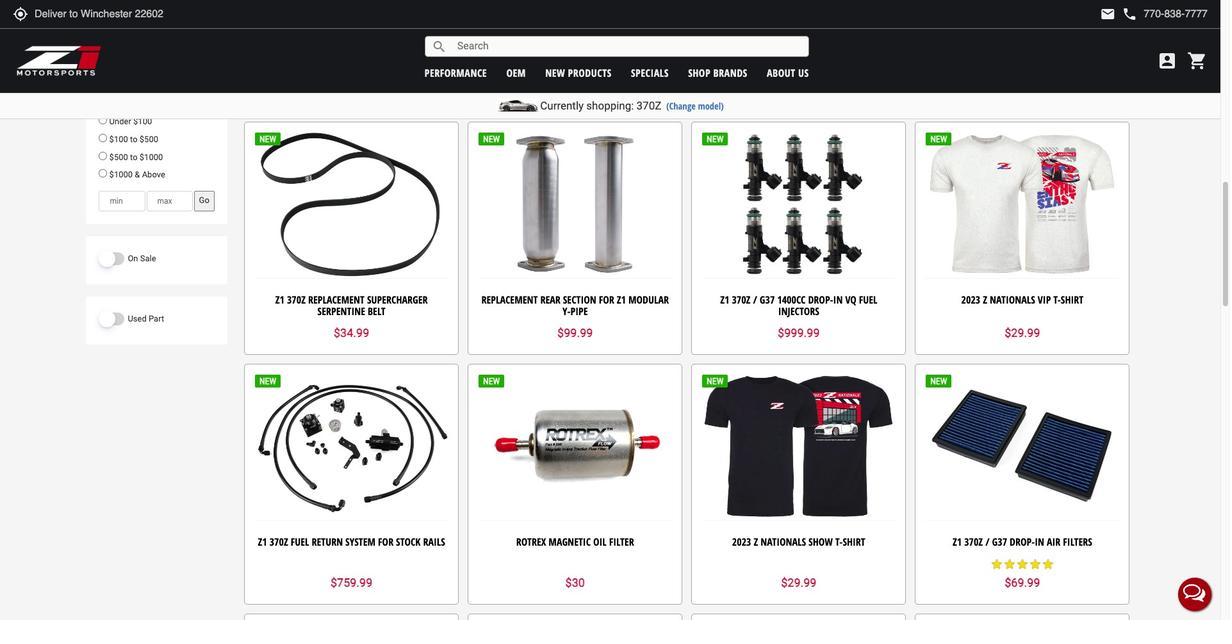 Task type: locate. For each thing, give the bounding box(es) containing it.
touring up about
[[762, 43, 799, 57]]

touring for steel
[[538, 43, 575, 57]]

0 horizontal spatial in
[[834, 293, 843, 307]]

1 horizontal spatial g37
[[760, 293, 775, 307]]

nationals
[[990, 293, 1036, 307], [761, 535, 806, 549]]

stainless steel 4.5'' exhaust tip for z1 touring exhaust
[[492, 32, 659, 57]]

/ inside z1 370z / g37 1400cc drop-in vq fuel injectors
[[753, 293, 758, 307]]

shirt for 2023 z nationals vip t-shirt
[[1061, 293, 1084, 307]]

0 horizontal spatial t-
[[836, 535, 843, 549]]

star
[[543, 66, 556, 79], [556, 66, 569, 79], [569, 66, 582, 79], [582, 66, 595, 79], [595, 66, 607, 79], [767, 66, 780, 79], [780, 66, 793, 79], [793, 66, 806, 79], [806, 66, 818, 79], [991, 558, 1004, 571], [1004, 558, 1017, 571], [1017, 558, 1029, 571], [1029, 558, 1042, 571], [1042, 558, 1055, 571]]

$99.99 down the pipe
[[558, 327, 593, 340]]

1 vertical spatial /
[[753, 293, 758, 307]]

1 to from the top
[[130, 135, 138, 144]]

1 vertical spatial nationals
[[761, 535, 806, 549]]

oil
[[594, 535, 607, 549]]

above
[[142, 170, 165, 180]]

z1 inside z1 370z replacement supercharger serpentine belt
[[275, 293, 285, 307]]

1 horizontal spatial $39.99
[[1005, 84, 1041, 98]]

1 up from the top
[[164, 2, 174, 12]]

0 horizontal spatial replacement
[[308, 293, 365, 307]]

1 horizontal spatial shirt
[[1061, 293, 1084, 307]]

injectors
[[779, 304, 820, 319]]

in
[[834, 293, 843, 307], [1035, 535, 1045, 549]]

None radio
[[99, 116, 107, 125], [99, 169, 107, 178], [99, 116, 107, 125], [99, 169, 107, 178]]

0 vertical spatial $100
[[133, 117, 152, 127]]

about us
[[767, 66, 809, 80]]

0 vertical spatial & up
[[157, 2, 174, 12]]

to for $500
[[130, 152, 138, 162]]

2 vertical spatial up
[[164, 28, 174, 37]]

0 vertical spatial g37
[[296, 32, 311, 46]]

1 vertical spatial to
[[130, 152, 138, 162]]

z
[[983, 293, 988, 307], [754, 535, 758, 549]]

& up link
[[99, 0, 215, 13], [99, 13, 215, 26]]

to
[[130, 135, 138, 144], [130, 152, 138, 162]]

$1000 down $500 to $1000
[[109, 170, 133, 180]]

brace
[[422, 32, 447, 46]]

0 vertical spatial nationals
[[990, 293, 1036, 307]]

1 horizontal spatial replacement
[[482, 293, 538, 307]]

tip
[[616, 32, 629, 46], [837, 32, 849, 46]]

t-
[[1054, 293, 1061, 307], [836, 535, 843, 549]]

brands
[[714, 66, 748, 80]]

fiber
[[755, 32, 777, 46]]

show
[[809, 535, 833, 549]]

/
[[289, 32, 294, 46], [753, 293, 758, 307], [986, 535, 990, 549]]

z1 inside 'replacement rear section for z1 modular y-pipe'
[[617, 293, 626, 307]]

z1
[[257, 32, 266, 46], [649, 32, 659, 46], [870, 32, 879, 46], [275, 293, 285, 307], [617, 293, 626, 307], [721, 293, 730, 307], [258, 535, 267, 549], [953, 535, 962, 549]]

None radio
[[99, 134, 107, 142], [99, 152, 107, 160], [99, 134, 107, 142], [99, 152, 107, 160]]

0 vertical spatial $99.99
[[781, 84, 817, 98]]

1 horizontal spatial 2023
[[962, 293, 981, 307]]

2023 for 2023 z nationals vip t-shirt
[[962, 293, 981, 307]]

$29.99 down 2023 z nationals show t-shirt
[[781, 576, 817, 590]]

1 vertical spatial up
[[164, 15, 174, 24]]

0 horizontal spatial tip
[[616, 32, 629, 46]]

2 tip from the left
[[837, 32, 849, 46]]

t- for vip
[[1054, 293, 1061, 307]]

exhaust
[[579, 32, 614, 46], [799, 32, 834, 46], [577, 43, 612, 57], [801, 43, 836, 57]]

chassis
[[387, 32, 419, 46]]

0 vertical spatial $29.99
[[1005, 327, 1041, 340]]

1 horizontal spatial $99.99
[[781, 84, 817, 98]]

fuel left return
[[291, 535, 309, 549]]

1 touring from the left
[[538, 43, 575, 57]]

1 vertical spatial $99.99
[[558, 327, 593, 340]]

shirt right vip on the right top of the page
[[1061, 293, 1084, 307]]

shopping_cart
[[1188, 51, 1208, 71]]

in left air
[[1035, 535, 1045, 549]]

$500 down $100 to $500
[[109, 152, 128, 162]]

g37 left 1400cc
[[760, 293, 775, 307]]

1 horizontal spatial in
[[1035, 535, 1045, 549]]

for for stainless steel 4.5'' exhaust tip for z1 touring exhaust
[[631, 32, 647, 46]]

1 4.5'' from the left
[[559, 32, 576, 46]]

$500 up $500 to $1000
[[140, 135, 158, 144]]

/ for front
[[289, 32, 294, 46]]

$39.99
[[558, 84, 593, 98], [1005, 84, 1041, 98]]

replacement up $34.99
[[308, 293, 365, 307]]

4.5'' inside stainless steel 4.5'' exhaust tip for z1 touring exhaust
[[559, 32, 576, 46]]

0 vertical spatial $1000
[[140, 152, 163, 162]]

0 horizontal spatial drop-
[[809, 293, 834, 307]]

1 vertical spatial $1000
[[109, 170, 133, 180]]

2 horizontal spatial g37
[[993, 535, 1008, 549]]

2 & up from the top
[[157, 15, 174, 24]]

4.5'' right steel
[[559, 32, 576, 46]]

1 horizontal spatial 4.5''
[[780, 32, 797, 46]]

$99.99 down us
[[781, 84, 817, 98]]

fuel
[[859, 293, 878, 307], [291, 535, 309, 549]]

2023 for 2023 z nationals show t-shirt
[[733, 535, 752, 549]]

0 vertical spatial $500
[[140, 135, 158, 144]]

$99.99
[[781, 84, 817, 98], [558, 327, 593, 340]]

0 vertical spatial up
[[164, 2, 174, 12]]

account_box link
[[1154, 51, 1181, 71]]

vq
[[846, 293, 857, 307]]

z for 2023 z nationals vip t-shirt
[[983, 293, 988, 307]]

$29.99 for vip
[[1005, 327, 1041, 340]]

model)
[[698, 100, 724, 112]]

& up
[[157, 2, 174, 12], [157, 15, 174, 24]]

370z inside z1 370z replacement supercharger serpentine belt
[[287, 293, 306, 307]]

drop- right 1400cc
[[809, 293, 834, 307]]

max number field
[[146, 191, 193, 211]]

1 vertical spatial t-
[[836, 535, 843, 549]]

370z for in
[[732, 293, 751, 307]]

$100 up $100 to $500
[[133, 117, 152, 127]]

1 vertical spatial shirt
[[843, 535, 866, 549]]

2 horizontal spatial /
[[986, 535, 990, 549]]

z1 370z / g37 1400cc drop-in vq fuel injectors
[[721, 293, 878, 319]]

$29.99 down 2023 z nationals vip t-shirt
[[1005, 327, 1041, 340]]

for inside carbon fiber 4.5'' exhaust tip for z1 touring exhaust
[[852, 32, 867, 46]]

0 vertical spatial /
[[289, 32, 294, 46]]

0 vertical spatial fuel
[[859, 293, 878, 307]]

1 vertical spatial z
[[754, 535, 758, 549]]

1 horizontal spatial touring
[[762, 43, 799, 57]]

for inside stainless steel 4.5'' exhaust tip for z1 touring exhaust
[[631, 32, 647, 46]]

touring for fiber
[[762, 43, 799, 57]]

4.5''
[[559, 32, 576, 46], [780, 32, 797, 46]]

currently
[[540, 99, 584, 112]]

us
[[799, 66, 809, 80]]

2023 z nationals vip t-shirt
[[962, 293, 1084, 307]]

1 $39.99 from the left
[[558, 84, 593, 98]]

$29.99
[[1005, 327, 1041, 340], [781, 576, 817, 590]]

t- for show
[[836, 535, 843, 549]]

under
[[109, 117, 131, 127]]

touring inside stainless steel 4.5'' exhaust tip for z1 touring exhaust
[[538, 43, 575, 57]]

2 4.5'' from the left
[[780, 32, 797, 46]]

1 horizontal spatial /
[[753, 293, 758, 307]]

nationals left "show"
[[761, 535, 806, 549]]

nationals for show
[[761, 535, 806, 549]]

1 & up link from the top
[[99, 0, 215, 13]]

(change
[[667, 100, 696, 112]]

370z for chassis
[[268, 32, 287, 46]]

0 horizontal spatial z
[[754, 535, 758, 549]]

0 horizontal spatial /
[[289, 32, 294, 46]]

up
[[164, 2, 174, 12], [164, 15, 174, 24], [164, 28, 174, 37]]

on
[[128, 254, 138, 263]]

$100 down the "under"
[[109, 135, 128, 144]]

to for $100
[[130, 135, 138, 144]]

1 horizontal spatial $29.99
[[1005, 327, 1041, 340]]

2 vertical spatial g37
[[993, 535, 1008, 549]]

fuel inside z1 370z / g37 1400cc drop-in vq fuel injectors
[[859, 293, 878, 307]]

vip
[[1038, 293, 1051, 307]]

0 vertical spatial shirt
[[1061, 293, 1084, 307]]

$1000 up above
[[140, 152, 163, 162]]

fuel right vq
[[859, 293, 878, 307]]

mail
[[1101, 6, 1116, 22]]

1 replacement from the left
[[308, 293, 365, 307]]

1 horizontal spatial nationals
[[990, 293, 1036, 307]]

steel
[[535, 32, 557, 46]]

drop- left air
[[1010, 535, 1035, 549]]

shirt right "show"
[[843, 535, 866, 549]]

tip inside stainless steel 4.5'' exhaust tip for z1 touring exhaust
[[616, 32, 629, 46]]

to up $500 to $1000
[[130, 135, 138, 144]]

t- right "show"
[[836, 535, 843, 549]]

oem
[[507, 66, 526, 80]]

about us link
[[767, 66, 809, 80]]

&
[[157, 2, 162, 12], [157, 15, 162, 24], [157, 28, 162, 37], [135, 170, 140, 180]]

1 vertical spatial in
[[1035, 535, 1045, 549]]

370z
[[268, 32, 287, 46], [637, 99, 662, 112], [287, 293, 306, 307], [732, 293, 751, 307], [270, 535, 288, 549], [965, 535, 983, 549]]

0 horizontal spatial 4.5''
[[559, 32, 576, 46]]

0 horizontal spatial 2023
[[733, 535, 752, 549]]

nationals left vip on the right top of the page
[[990, 293, 1036, 307]]

1 horizontal spatial $500
[[140, 135, 158, 144]]

z for 2023 z nationals show t-shirt
[[754, 535, 758, 549]]

0 vertical spatial t-
[[1054, 293, 1061, 307]]

$500 to $1000
[[107, 152, 163, 162]]

2 replacement from the left
[[482, 293, 538, 307]]

modular
[[629, 293, 669, 307]]

star star star star star $39.99
[[543, 66, 607, 98]]

4.5'' right fiber
[[780, 32, 797, 46]]

/ for drop-
[[986, 535, 990, 549]]

4.5'' for fiber
[[780, 32, 797, 46]]

0 vertical spatial drop-
[[809, 293, 834, 307]]

2 touring from the left
[[762, 43, 799, 57]]

tip inside carbon fiber 4.5'' exhaust tip for z1 touring exhaust
[[837, 32, 849, 46]]

1 horizontal spatial drop-
[[1010, 535, 1035, 549]]

carbon fiber 4.5'' exhaust tip for z1 touring exhaust
[[719, 32, 879, 57]]

my_location
[[13, 6, 28, 22]]

0 horizontal spatial touring
[[538, 43, 575, 57]]

2 to from the top
[[130, 152, 138, 162]]

1 vertical spatial 2023
[[733, 535, 752, 549]]

rotrex
[[516, 535, 546, 549]]

to down $100 to $500
[[130, 152, 138, 162]]

tip for carbon fiber 4.5'' exhaust tip for z1 touring exhaust
[[837, 32, 849, 46]]

go button
[[194, 191, 215, 211]]

0 vertical spatial in
[[834, 293, 843, 307]]

$100 to $500
[[107, 135, 158, 144]]

1 horizontal spatial t-
[[1054, 293, 1061, 307]]

0 vertical spatial 2023
[[962, 293, 981, 307]]

t- right vip on the right top of the page
[[1054, 293, 1061, 307]]

1 & up from the top
[[157, 2, 174, 12]]

1 tip from the left
[[616, 32, 629, 46]]

shirt
[[1061, 293, 1084, 307], [843, 535, 866, 549]]

0 vertical spatial z
[[983, 293, 988, 307]]

2 vertical spatial /
[[986, 535, 990, 549]]

370z inside z1 370z / g37 1400cc drop-in vq fuel injectors
[[732, 293, 751, 307]]

1 vertical spatial fuel
[[291, 535, 309, 549]]

1 vertical spatial $500
[[109, 152, 128, 162]]

0 horizontal spatial $39.99
[[558, 84, 593, 98]]

1 vertical spatial $29.99
[[781, 576, 817, 590]]

0 horizontal spatial nationals
[[761, 535, 806, 549]]

in left vq
[[834, 293, 843, 307]]

g37 inside z1 370z / g37 1400cc drop-in vq fuel injectors
[[760, 293, 775, 307]]

1 horizontal spatial fuel
[[859, 293, 878, 307]]

1 horizontal spatial z
[[983, 293, 988, 307]]

1 vertical spatial g37
[[760, 293, 775, 307]]

4.5'' inside carbon fiber 4.5'' exhaust tip for z1 touring exhaust
[[780, 32, 797, 46]]

2023
[[962, 293, 981, 307], [733, 535, 752, 549]]

0 horizontal spatial shirt
[[843, 535, 866, 549]]

for
[[631, 32, 647, 46], [852, 32, 867, 46], [599, 293, 615, 307], [378, 535, 394, 549]]

tip for stainless steel 4.5'' exhaust tip for z1 touring exhaust
[[616, 32, 629, 46]]

g37
[[296, 32, 311, 46], [760, 293, 775, 307], [993, 535, 1008, 549]]

replacement left rear
[[482, 293, 538, 307]]

2 & up link from the top
[[99, 13, 215, 26]]

touring inside carbon fiber 4.5'' exhaust tip for z1 touring exhaust
[[762, 43, 799, 57]]

g37 for drop-
[[993, 535, 1008, 549]]

0 horizontal spatial fuel
[[291, 535, 309, 549]]

1 horizontal spatial $1000
[[140, 152, 163, 162]]

1 horizontal spatial tip
[[837, 32, 849, 46]]

1 vertical spatial & up
[[157, 15, 174, 24]]

0 vertical spatial to
[[130, 135, 138, 144]]

2023 z nationals show t-shirt
[[733, 535, 866, 549]]

g37 up star star star star star $69.99
[[993, 535, 1008, 549]]

$30
[[566, 576, 585, 590]]

0 horizontal spatial $100
[[109, 135, 128, 144]]

0 horizontal spatial g37
[[296, 32, 311, 46]]

g37 left the front
[[296, 32, 311, 46]]

0 horizontal spatial $29.99
[[781, 576, 817, 590]]

touring up new
[[538, 43, 575, 57]]

front
[[314, 32, 340, 46]]



Task type: vqa. For each thing, say whether or not it's contained in the screenshot.
first NISMO
no



Task type: describe. For each thing, give the bounding box(es) containing it.
account_box
[[1158, 51, 1178, 71]]

g37 for front
[[296, 32, 311, 46]]

stainless
[[492, 32, 533, 46]]

z1 370z replacement supercharger serpentine belt
[[275, 293, 428, 319]]

$199.99
[[331, 84, 373, 98]]

serpentine
[[318, 304, 365, 319]]

2 $39.99 from the left
[[1005, 84, 1041, 98]]

(change model) link
[[667, 100, 724, 112]]

new
[[546, 66, 565, 80]]

z1 370z / g37 drop-in air filters
[[953, 535, 1093, 549]]

z1 inside carbon fiber 4.5'' exhaust tip for z1 touring exhaust
[[870, 32, 879, 46]]

80
[[179, 28, 188, 37]]

on sale
[[128, 254, 156, 263]]

$34.99
[[334, 327, 369, 340]]

specials
[[631, 66, 669, 80]]

filter
[[609, 535, 634, 549]]

search
[[432, 39, 447, 54]]

nationals for vip
[[990, 293, 1036, 307]]

shop brands link
[[689, 66, 748, 80]]

370z for stock
[[270, 535, 288, 549]]

min number field
[[99, 191, 145, 211]]

new products link
[[546, 66, 612, 80]]

/ for 1400cc
[[753, 293, 758, 307]]

shopping_cart link
[[1185, 51, 1208, 71]]

system
[[346, 535, 376, 549]]

0 horizontal spatial $500
[[109, 152, 128, 162]]

filters
[[1064, 535, 1093, 549]]

sale
[[140, 254, 156, 263]]

0 horizontal spatial $99.99
[[558, 327, 593, 340]]

mail link
[[1101, 6, 1116, 22]]

z1 motorsports logo image
[[16, 45, 102, 77]]

phone link
[[1123, 6, 1208, 22]]

rotrex magnetic oil filter
[[516, 535, 634, 549]]

phone
[[1123, 6, 1138, 22]]

used
[[128, 314, 147, 324]]

$99.99 inside star star star star $99.99
[[781, 84, 817, 98]]

1 horizontal spatial $100
[[133, 117, 152, 127]]

1 vertical spatial $100
[[109, 135, 128, 144]]

section
[[563, 293, 597, 307]]

for for z1 370z fuel return system for stock rails
[[378, 535, 394, 549]]

belt
[[368, 304, 386, 319]]

drop- inside z1 370z / g37 1400cc drop-in vq fuel injectors
[[809, 293, 834, 307]]

replacement inside z1 370z replacement supercharger serpentine belt
[[308, 293, 365, 307]]

star star star star star $69.99
[[991, 558, 1055, 590]]

products
[[568, 66, 612, 80]]

replacement inside 'replacement rear section for z1 modular y-pipe'
[[482, 293, 538, 307]]

z1 inside stainless steel 4.5'' exhaust tip for z1 touring exhaust
[[649, 32, 659, 46]]

shirt for 2023 z nationals show t-shirt
[[843, 535, 866, 549]]

rear
[[541, 293, 561, 307]]

$999.99
[[778, 327, 820, 340]]

g37 for 1400cc
[[760, 293, 775, 307]]

performance link
[[425, 66, 487, 80]]

$759.99
[[331, 576, 373, 590]]

z1 inside z1 370z / g37 1400cc drop-in vq fuel injectors
[[721, 293, 730, 307]]

about
[[767, 66, 796, 80]]

370z for air
[[965, 535, 983, 549]]

subframe
[[342, 32, 385, 46]]

3 up from the top
[[164, 28, 174, 37]]

pipe
[[571, 304, 588, 319]]

new products
[[546, 66, 612, 80]]

used part
[[128, 314, 164, 324]]

under  $100
[[107, 117, 152, 127]]

carbon
[[719, 32, 753, 46]]

z1 370z / g37 front subframe chassis brace
[[257, 32, 447, 46]]

mail phone
[[1101, 6, 1138, 22]]

$1000 & above
[[107, 170, 165, 180]]

4.5'' for steel
[[559, 32, 576, 46]]

magnetic
[[549, 535, 591, 549]]

shopping:
[[587, 99, 634, 112]]

Search search field
[[447, 37, 809, 56]]

currently shopping: 370z (change model)
[[540, 99, 724, 112]]

air
[[1047, 535, 1061, 549]]

& up 80
[[157, 28, 188, 37]]

star star star star $99.99
[[767, 66, 818, 98]]

oem link
[[507, 66, 526, 80]]

part
[[149, 314, 164, 324]]

in inside z1 370z / g37 1400cc drop-in vq fuel injectors
[[834, 293, 843, 307]]

go
[[199, 196, 210, 205]]

shop brands
[[689, 66, 748, 80]]

for for carbon fiber 4.5'' exhaust tip for z1 touring exhaust
[[852, 32, 867, 46]]

shop
[[689, 66, 711, 80]]

performance
[[425, 66, 487, 80]]

$39.99 inside star star star star star $39.99
[[558, 84, 593, 98]]

$29.99 for show
[[781, 576, 817, 590]]

for inside 'replacement rear section for z1 modular y-pipe'
[[599, 293, 615, 307]]

$69.99
[[1005, 576, 1041, 590]]

specials link
[[631, 66, 669, 80]]

y-
[[563, 304, 571, 319]]

1 vertical spatial drop-
[[1010, 535, 1035, 549]]

0 horizontal spatial $1000
[[109, 170, 133, 180]]

2 up from the top
[[164, 15, 174, 24]]

supercharger
[[367, 293, 428, 307]]

z1 370z fuel return system for stock rails
[[258, 535, 445, 549]]

replacement rear section for z1 modular y-pipe
[[482, 293, 669, 319]]

rails
[[423, 535, 445, 549]]

1400cc
[[778, 293, 806, 307]]

return
[[312, 535, 343, 549]]

stock
[[396, 535, 421, 549]]



